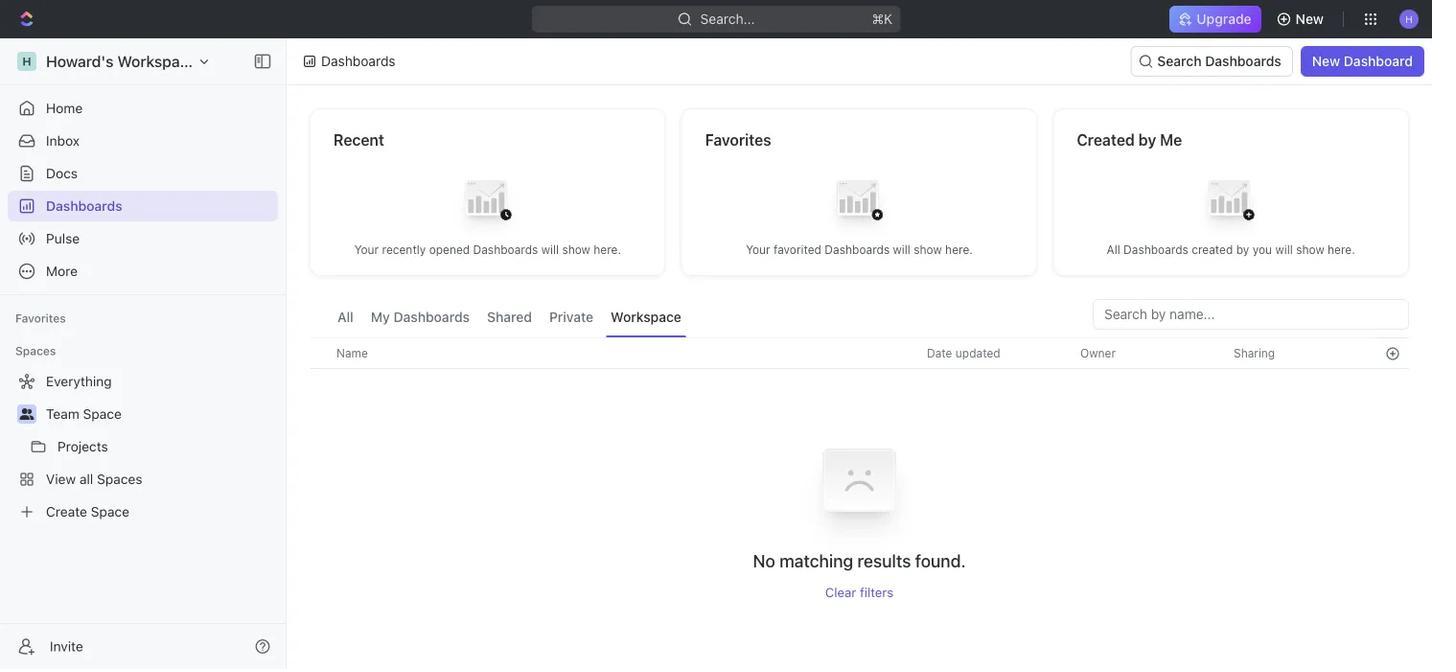 Task type: locate. For each thing, give the bounding box(es) containing it.
0 vertical spatial workspace
[[117, 52, 197, 70]]

private
[[549, 309, 594, 325]]

0 vertical spatial by
[[1139, 131, 1157, 149]]

your for recent
[[354, 243, 379, 256]]

will up private
[[542, 243, 559, 256]]

will down the no favorited dashboards image
[[893, 243, 911, 256]]

2 show from the left
[[914, 243, 942, 256]]

space up projects
[[83, 406, 122, 422]]

0 horizontal spatial by
[[1139, 131, 1157, 149]]

new
[[1296, 11, 1324, 27], [1313, 53, 1341, 69]]

tree
[[8, 366, 278, 527]]

more button
[[8, 256, 278, 287]]

by left you
[[1237, 243, 1250, 256]]

by
[[1139, 131, 1157, 149], [1237, 243, 1250, 256]]

dashboards right my
[[394, 309, 470, 325]]

dashboards inside search dashboards button
[[1206, 53, 1282, 69]]

1 horizontal spatial will
[[893, 243, 911, 256]]

view all spaces link
[[8, 464, 274, 495]]

create space link
[[8, 497, 274, 527]]

new inside button
[[1313, 53, 1341, 69]]

pulse link
[[8, 223, 278, 254]]

dashboards up pulse at the top left
[[46, 198, 122, 214]]

1 vertical spatial spaces
[[97, 471, 142, 487]]

1 horizontal spatial your
[[746, 243, 771, 256]]

no created by me dashboards image
[[1193, 165, 1270, 242]]

date updated
[[927, 347, 1001, 360]]

0 horizontal spatial here.
[[594, 243, 621, 256]]

will right you
[[1276, 243, 1293, 256]]

favorites inside button
[[15, 312, 66, 325]]

0 vertical spatial new
[[1296, 11, 1324, 27]]

spaces down "favorites" button
[[15, 344, 56, 358]]

h
[[1406, 13, 1413, 24], [22, 55, 31, 68]]

by left me
[[1139, 131, 1157, 149]]

your
[[354, 243, 379, 256], [746, 243, 771, 256]]

name
[[337, 347, 368, 360]]

1 here. from the left
[[594, 243, 621, 256]]

3 show from the left
[[1297, 243, 1325, 256]]

0 horizontal spatial your
[[354, 243, 379, 256]]

clear
[[826, 584, 857, 600]]

2 horizontal spatial here.
[[1328, 243, 1356, 256]]

workspace up home link
[[117, 52, 197, 70]]

sidebar navigation
[[0, 38, 291, 669]]

2 your from the left
[[746, 243, 771, 256]]

your left recently
[[354, 243, 379, 256]]

0 horizontal spatial workspace
[[117, 52, 197, 70]]

row containing name
[[310, 338, 1410, 369]]

all inside all button
[[338, 309, 354, 325]]

dashboards inside my dashboards button
[[394, 309, 470, 325]]

pulse
[[46, 231, 80, 246]]

1 horizontal spatial show
[[914, 243, 942, 256]]

invite
[[50, 639, 83, 654]]

h up dashboard
[[1406, 13, 1413, 24]]

1 horizontal spatial workspace
[[611, 309, 682, 325]]

0 vertical spatial space
[[83, 406, 122, 422]]

1 horizontal spatial spaces
[[97, 471, 142, 487]]

0 vertical spatial h
[[1406, 13, 1413, 24]]

upgrade
[[1197, 11, 1252, 27]]

tab list
[[333, 299, 686, 338]]

show
[[562, 243, 591, 256], [914, 243, 942, 256], [1297, 243, 1325, 256]]

1 horizontal spatial all
[[1107, 243, 1121, 256]]

team space
[[46, 406, 122, 422]]

space down view all spaces
[[91, 504, 129, 520]]

1 vertical spatial workspace
[[611, 309, 682, 325]]

new for new
[[1296, 11, 1324, 27]]

0 horizontal spatial show
[[562, 243, 591, 256]]

1 horizontal spatial here.
[[946, 243, 973, 256]]

1 horizontal spatial h
[[1406, 13, 1413, 24]]

you
[[1253, 243, 1273, 256]]

tree containing everything
[[8, 366, 278, 527]]

0 horizontal spatial will
[[542, 243, 559, 256]]

team
[[46, 406, 79, 422]]

h left howard's on the top
[[22, 55, 31, 68]]

new inside button
[[1296, 11, 1324, 27]]

dashboards inside dashboards link
[[46, 198, 122, 214]]

create space
[[46, 504, 129, 520]]

Search by name... text field
[[1105, 300, 1398, 329]]

2 horizontal spatial show
[[1297, 243, 1325, 256]]

matching
[[780, 551, 854, 571]]

projects link
[[58, 432, 274, 462]]

1 vertical spatial space
[[91, 504, 129, 520]]

your for favorites
[[746, 243, 771, 256]]

1 vertical spatial by
[[1237, 243, 1250, 256]]

filters
[[860, 584, 894, 600]]

workspace
[[117, 52, 197, 70], [611, 309, 682, 325]]

howard's workspace, , element
[[17, 52, 36, 71]]

all
[[1107, 243, 1121, 256], [338, 309, 354, 325]]

will
[[542, 243, 559, 256], [893, 243, 911, 256], [1276, 243, 1293, 256]]

no matching results found. row
[[310, 423, 1410, 600]]

found.
[[916, 551, 966, 571]]

2 horizontal spatial will
[[1276, 243, 1293, 256]]

here.
[[594, 243, 621, 256], [946, 243, 973, 256], [1328, 243, 1356, 256]]

1 vertical spatial all
[[338, 309, 354, 325]]

owner
[[1081, 347, 1116, 360]]

row
[[310, 338, 1410, 369]]

1 vertical spatial new
[[1313, 53, 1341, 69]]

search dashboards
[[1158, 53, 1282, 69]]

0 horizontal spatial favorites
[[15, 312, 66, 325]]

0 horizontal spatial h
[[22, 55, 31, 68]]

docs
[[46, 165, 78, 181]]

howard's workspace
[[46, 52, 197, 70]]

space
[[83, 406, 122, 422], [91, 504, 129, 520]]

no
[[753, 551, 776, 571]]

new up "new dashboard"
[[1296, 11, 1324, 27]]

dashboards down no recent dashboards image
[[473, 243, 538, 256]]

2 will from the left
[[893, 243, 911, 256]]

0 horizontal spatial all
[[338, 309, 354, 325]]

spaces
[[15, 344, 56, 358], [97, 471, 142, 487]]

spaces right all
[[97, 471, 142, 487]]

0 vertical spatial all
[[1107, 243, 1121, 256]]

workspace right private
[[611, 309, 682, 325]]

search dashboards button
[[1131, 46, 1293, 77]]

recently
[[382, 243, 426, 256]]

all for all
[[338, 309, 354, 325]]

dashboards down upgrade
[[1206, 53, 1282, 69]]

created
[[1192, 243, 1233, 256]]

create
[[46, 504, 87, 520]]

workspace button
[[606, 299, 686, 338]]

1 vertical spatial favorites
[[15, 312, 66, 325]]

0 vertical spatial spaces
[[15, 344, 56, 358]]

0 horizontal spatial spaces
[[15, 344, 56, 358]]

space for team space
[[83, 406, 122, 422]]

your left favorited in the top right of the page
[[746, 243, 771, 256]]

my dashboards
[[371, 309, 470, 325]]

1 vertical spatial h
[[22, 55, 31, 68]]

new down new button
[[1313, 53, 1341, 69]]

1 horizontal spatial favorites
[[705, 131, 772, 149]]

1 your from the left
[[354, 243, 379, 256]]

shared
[[487, 309, 532, 325]]

date
[[927, 347, 953, 360]]

docs link
[[8, 158, 278, 189]]

3 will from the left
[[1276, 243, 1293, 256]]

1 show from the left
[[562, 243, 591, 256]]

favorites
[[705, 131, 772, 149], [15, 312, 66, 325]]

dashboards
[[321, 53, 396, 69], [1206, 53, 1282, 69], [46, 198, 122, 214], [473, 243, 538, 256], [825, 243, 890, 256], [1124, 243, 1189, 256], [394, 309, 470, 325]]



Task type: vqa. For each thing, say whether or not it's contained in the screenshot.


Task type: describe. For each thing, give the bounding box(es) containing it.
2 here. from the left
[[946, 243, 973, 256]]

1 horizontal spatial by
[[1237, 243, 1250, 256]]

user group image
[[20, 408, 34, 420]]

1 will from the left
[[542, 243, 559, 256]]

upgrade link
[[1170, 6, 1262, 33]]

results
[[858, 551, 911, 571]]

opened
[[429, 243, 470, 256]]

team space link
[[46, 399, 274, 430]]

your recently opened dashboards will show here.
[[354, 243, 621, 256]]

me
[[1160, 131, 1183, 149]]

dashboards link
[[8, 191, 278, 222]]

no matching results found. table
[[310, 338, 1410, 600]]

created by me
[[1077, 131, 1183, 149]]

updated
[[956, 347, 1001, 360]]

dashboards down the no favorited dashboards image
[[825, 243, 890, 256]]

h inside sidebar navigation
[[22, 55, 31, 68]]

all
[[80, 471, 93, 487]]

date updated button
[[916, 338, 1012, 368]]

home link
[[8, 93, 278, 124]]

all for all dashboards created by you will show here.
[[1107, 243, 1121, 256]]

tree inside sidebar navigation
[[8, 366, 278, 527]]

projects
[[58, 439, 108, 455]]

my
[[371, 309, 390, 325]]

favorites button
[[8, 307, 74, 330]]

clear filters
[[826, 584, 894, 600]]

space for create space
[[91, 504, 129, 520]]

all button
[[333, 299, 358, 338]]

inbox link
[[8, 126, 278, 156]]

new dashboard button
[[1301, 46, 1425, 77]]

sharing
[[1234, 347, 1276, 360]]

everything
[[46, 373, 112, 389]]

new button
[[1269, 4, 1336, 35]]

tab list containing all
[[333, 299, 686, 338]]

recent
[[334, 131, 384, 149]]

no data image
[[802, 423, 917, 550]]

shared button
[[482, 299, 537, 338]]

new dashboard
[[1313, 53, 1413, 69]]

h button
[[1394, 4, 1425, 35]]

favorited
[[774, 243, 822, 256]]

new for new dashboard
[[1313, 53, 1341, 69]]

0 vertical spatial favorites
[[705, 131, 772, 149]]

all dashboards created by you will show here.
[[1107, 243, 1356, 256]]

dashboards up recent
[[321, 53, 396, 69]]

clear filters button
[[826, 584, 894, 600]]

view all spaces
[[46, 471, 142, 487]]

howard's
[[46, 52, 114, 70]]

private button
[[545, 299, 598, 338]]

dashboards left 'created'
[[1124, 243, 1189, 256]]

3 here. from the left
[[1328, 243, 1356, 256]]

spaces inside tree
[[97, 471, 142, 487]]

created
[[1077, 131, 1135, 149]]

⌘k
[[872, 11, 893, 27]]

no favorited dashboards image
[[821, 165, 898, 242]]

my dashboards button
[[366, 299, 475, 338]]

h inside dropdown button
[[1406, 13, 1413, 24]]

search
[[1158, 53, 1202, 69]]

workspace inside sidebar navigation
[[117, 52, 197, 70]]

dashboard
[[1344, 53, 1413, 69]]

everything link
[[8, 366, 274, 397]]

search...
[[700, 11, 755, 27]]

workspace inside workspace button
[[611, 309, 682, 325]]

inbox
[[46, 133, 80, 149]]

view
[[46, 471, 76, 487]]

no recent dashboards image
[[450, 165, 526, 242]]

no matching results found.
[[753, 551, 966, 571]]

home
[[46, 100, 83, 116]]

your favorited dashboards will show here.
[[746, 243, 973, 256]]

more
[[46, 263, 78, 279]]



